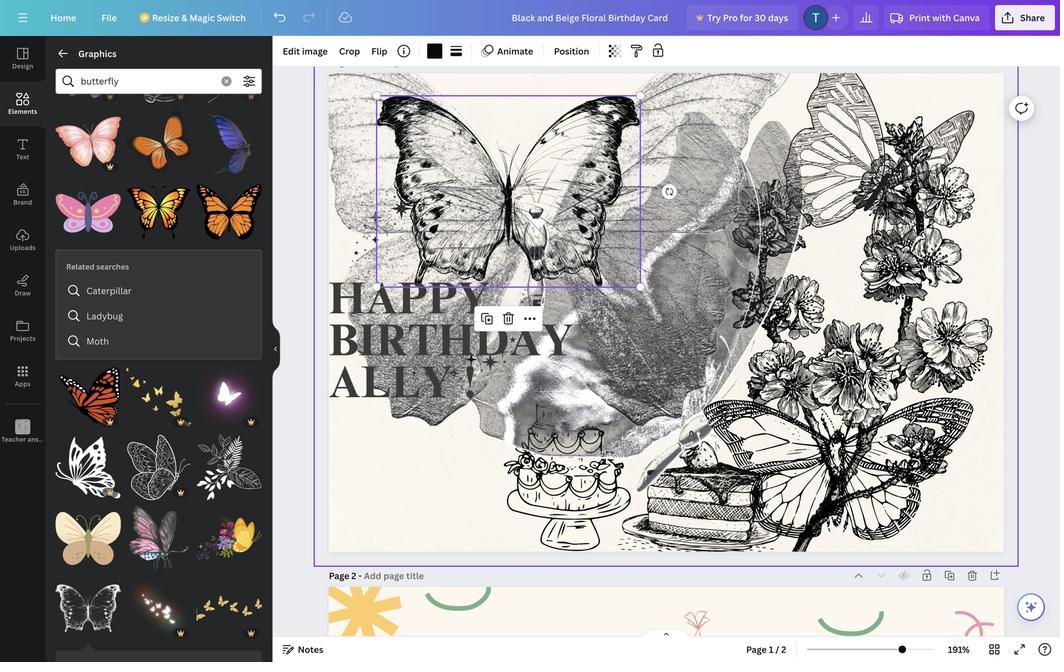 Task type: locate. For each thing, give the bounding box(es) containing it.
1 page title text field from the top
[[364, 56, 425, 68]]

side panel tab list
[[0, 36, 65, 455]]

resize
[[152, 12, 179, 24]]

position button
[[549, 41, 594, 61]]

home link
[[40, 5, 86, 30]]

0 vertical spatial 2
[[351, 570, 356, 582]]

page for page 1
[[329, 56, 349, 68]]

0 vertical spatial -
[[358, 56, 362, 68]]

teacher answer keys
[[1, 435, 65, 444]]

yellow butterfly image
[[126, 365, 191, 430]]

edit image button
[[278, 41, 333, 61]]

group
[[56, 38, 121, 104], [126, 38, 191, 104], [196, 38, 262, 104], [56, 101, 121, 174], [126, 101, 191, 174], [196, 101, 262, 174], [56, 172, 121, 245], [126, 172, 191, 245], [196, 172, 262, 245], [56, 357, 121, 430], [126, 357, 191, 430], [196, 357, 262, 430], [56, 428, 121, 501], [126, 428, 191, 501], [196, 428, 262, 501], [56, 498, 121, 571], [126, 498, 191, 571], [196, 506, 262, 571], [126, 576, 191, 642], [196, 576, 262, 642]]

draw button
[[0, 263, 45, 309]]

draw
[[15, 289, 31, 298]]

1
[[351, 56, 356, 68], [769, 644, 774, 656]]

1 inside button
[[769, 644, 774, 656]]

try pro for 30 days
[[707, 12, 788, 24]]

2 inside button
[[781, 644, 786, 656]]

1 vertical spatial 2
[[781, 644, 786, 656]]

1 vertical spatial 1
[[769, 644, 774, 656]]

#080909 image
[[427, 44, 442, 59]]

0 vertical spatial 1
[[351, 56, 356, 68]]

uploads button
[[0, 218, 45, 263]]

ladybug button
[[61, 304, 256, 329]]

30
[[755, 12, 766, 24]]

pro
[[723, 12, 738, 24]]

0 horizontal spatial 1
[[351, 56, 356, 68]]

page 1 / 2 button
[[741, 640, 791, 660]]

moth button
[[61, 329, 256, 354]]

Search graphics search field
[[81, 69, 214, 93]]

edit
[[283, 45, 300, 57]]

-
[[358, 56, 362, 68], [358, 570, 362, 582]]

projects
[[10, 334, 36, 343]]

print with canva
[[909, 12, 980, 24]]

butterfly watercolor insect hand painted image
[[126, 506, 191, 571]]

canva
[[953, 12, 980, 24]]

apps
[[15, 380, 31, 388]]

1 vertical spatial page title text field
[[364, 570, 425, 582]]

illustration of a butterfly image
[[126, 109, 191, 174]]

elements button
[[0, 81, 45, 127]]

&
[[181, 12, 187, 24]]

2 vertical spatial page
[[746, 644, 767, 656]]

days
[[768, 12, 788, 24]]

Page title text field
[[364, 56, 425, 68], [364, 570, 425, 582]]

colorful organic butterfly image
[[56, 179, 121, 245]]

1 horizontal spatial 2
[[781, 644, 786, 656]]

shimmering butterflies image
[[126, 576, 191, 642]]

text button
[[0, 127, 45, 172]]

flip button
[[366, 41, 392, 61]]

design button
[[0, 36, 45, 81]]

1 left / in the bottom of the page
[[769, 644, 774, 656]]

pink watercolor butterfly image
[[56, 109, 121, 174]]

page title text field for page 2 -
[[364, 570, 425, 582]]

decorative butterfly and flowers image
[[196, 506, 262, 571]]

- for page 1 -
[[358, 56, 362, 68]]

animate button
[[477, 41, 538, 61]]

page 2 -
[[329, 570, 364, 582]]

2
[[351, 570, 356, 582], [781, 644, 786, 656]]

crop
[[339, 45, 360, 57]]

searches
[[96, 262, 129, 272]]

ladybug
[[86, 310, 123, 322]]

flip
[[371, 45, 387, 57]]

hide image
[[272, 319, 280, 380]]

3d blue butterfly image
[[196, 109, 262, 174]]

0 vertical spatial page
[[329, 56, 349, 68]]

golden butterfly image
[[196, 576, 262, 642]]

try
[[707, 12, 721, 24]]

graphics
[[78, 48, 117, 60]]

- for page 2 -
[[358, 570, 362, 582]]

moth
[[86, 335, 109, 347]]

2 page title text field from the top
[[364, 570, 425, 582]]

1 left flip
[[351, 56, 356, 68]]

page for page 2
[[329, 570, 349, 582]]

birthday
[[329, 324, 574, 368]]

0 vertical spatial page title text field
[[364, 56, 425, 68]]

1 vertical spatial page
[[329, 570, 349, 582]]

page
[[329, 56, 349, 68], [329, 570, 349, 582], [746, 644, 767, 656]]

Design title text field
[[502, 5, 681, 30]]

brand button
[[0, 172, 45, 218]]

1 horizontal spatial 1
[[769, 644, 774, 656]]

1 vertical spatial -
[[358, 570, 362, 582]]

ally
[[329, 365, 453, 410]]

elements
[[8, 107, 37, 116]]



Task type: describe. For each thing, give the bounding box(es) containing it.
file button
[[91, 5, 127, 30]]

page title text field for page 1 -
[[364, 56, 425, 68]]

notes button
[[278, 640, 328, 660]]

keys
[[51, 435, 65, 444]]

vector image image
[[126, 179, 191, 245]]

apps button
[[0, 354, 45, 399]]

1 for /
[[769, 644, 774, 656]]

share button
[[995, 5, 1055, 30]]

resize & magic switch
[[152, 12, 246, 24]]

butterfly admiral image
[[56, 365, 121, 430]]

related
[[66, 262, 95, 272]]

share
[[1020, 12, 1045, 24]]

1 for -
[[351, 56, 356, 68]]

191% button
[[938, 640, 979, 660]]

resize & magic switch button
[[132, 5, 256, 30]]

happy
[[329, 282, 490, 326]]

page 1 / 2
[[746, 644, 786, 656]]

print
[[909, 12, 930, 24]]

caterpillar button
[[61, 278, 256, 304]]

text
[[16, 153, 29, 161]]

file
[[101, 12, 117, 24]]

illustration of butterfly image
[[196, 179, 262, 245]]

edit image
[[283, 45, 328, 57]]

notes
[[298, 644, 323, 656]]

brand
[[13, 198, 32, 207]]

crop button
[[334, 41, 365, 61]]

caterpillar
[[86, 285, 132, 297]]

projects button
[[0, 309, 45, 354]]

try pro for 30 days button
[[687, 5, 798, 30]]

191%
[[948, 644, 970, 656]]

related searches list
[[61, 278, 256, 354]]

home
[[50, 12, 76, 24]]

cottegecore butterfly nature elements image
[[56, 506, 121, 571]]

canva assistant image
[[1023, 600, 1039, 615]]

0 horizontal spatial 2
[[351, 570, 356, 582]]

page 1 -
[[329, 56, 364, 68]]

uploads
[[10, 244, 36, 252]]

print with canva button
[[884, 5, 990, 30]]

!
[[464, 365, 476, 410]]

teacher
[[1, 435, 26, 444]]

position
[[554, 45, 589, 57]]

for
[[740, 12, 752, 24]]

image
[[302, 45, 328, 57]]

related searches
[[66, 262, 129, 272]]

design
[[12, 62, 33, 70]]

watercolor illustration of the blue butterfly image
[[56, 38, 121, 104]]

ally !
[[329, 365, 476, 410]]

show pages image
[[636, 628, 697, 639]]

switch
[[217, 12, 246, 24]]

with
[[932, 12, 951, 24]]

main menu bar
[[0, 0, 1060, 36]]

answer
[[28, 435, 50, 444]]

page inside button
[[746, 644, 767, 656]]

#080909 image
[[427, 44, 442, 59]]

magic
[[189, 12, 215, 24]]

blur motion butterfly image
[[196, 365, 262, 430]]

/
[[776, 644, 779, 656]]

animate
[[497, 45, 533, 57]]

;
[[22, 436, 24, 444]]



Task type: vqa. For each thing, say whether or not it's contained in the screenshot.
Illustration of Butterfly image
yes



